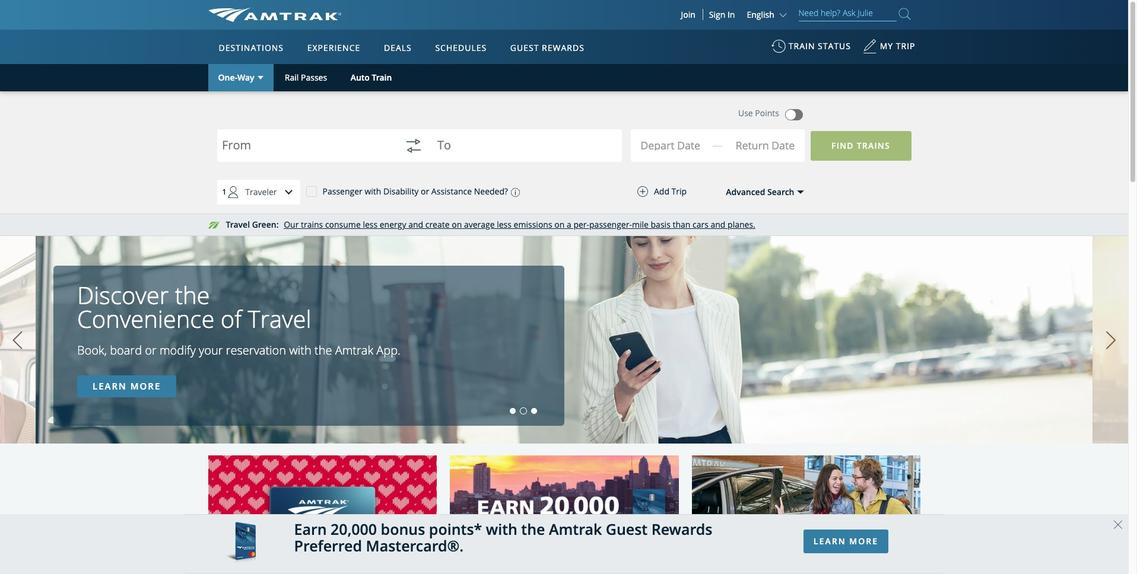 Task type: describe. For each thing, give the bounding box(es) containing it.
learn more
[[814, 536, 878, 547]]

learn
[[93, 380, 127, 392]]

trip
[[672, 186, 687, 197]]

with inside "earn 20,000 bonus points* with the amtrak guest rewards preferred mastercard®."
[[486, 519, 518, 539]]

more
[[850, 536, 878, 547]]

rail
[[285, 72, 299, 83]]

schedules link
[[431, 30, 492, 64]]

preferred
[[294, 536, 362, 556]]

train
[[789, 40, 815, 52]]

experience
[[307, 42, 360, 53]]

switch departure and arrival stations. image
[[399, 132, 428, 160]]

my trip button
[[863, 35, 916, 64]]

amtrak sustains leaf icon image
[[208, 222, 220, 229]]

passes
[[301, 72, 327, 83]]

basis
[[651, 219, 671, 230]]

one-way
[[218, 72, 254, 83]]

Please enter your search item search field
[[799, 6, 897, 21]]

click to add the number travelers and discount types image
[[277, 180, 301, 204]]

rail passes button
[[273, 64, 339, 91]]

way
[[237, 72, 254, 83]]

earn
[[294, 519, 327, 539]]

trip
[[896, 40, 916, 52]]

2 on from the left
[[555, 219, 565, 230]]

my
[[880, 40, 893, 52]]

of
[[221, 303, 242, 335]]

status
[[818, 40, 851, 52]]

To text field
[[437, 139, 605, 155]]

use
[[738, 107, 753, 119]]

return
[[736, 138, 769, 152]]

0 horizontal spatial amtrak
[[335, 343, 373, 359]]

assistance
[[431, 186, 472, 197]]

use points
[[738, 107, 779, 119]]

1 vertical spatial or
[[145, 343, 157, 359]]

add trip button
[[614, 180, 711, 203]]

passenger with disability or assistance needed?
[[323, 186, 508, 197]]

choose a slide to display tab list
[[0, 408, 540, 414]]

mastercard®.
[[366, 536, 464, 556]]

bonus
[[381, 519, 425, 539]]

slide 2 tab
[[521, 408, 527, 414]]

sign in
[[709, 9, 735, 20]]

passenger image
[[222, 180, 245, 204]]

points*
[[429, 519, 482, 539]]

learn more link
[[804, 530, 889, 554]]

book,
[[77, 343, 107, 359]]

1 vertical spatial with
[[289, 343, 312, 359]]

board
[[110, 343, 142, 359]]

a
[[567, 219, 571, 230]]

date
[[772, 138, 795, 152]]

rail passes
[[285, 72, 327, 83]]

auto train
[[351, 72, 392, 83]]

cars
[[693, 219, 709, 230]]

deals
[[384, 42, 412, 53]]

discover
[[77, 279, 169, 312]]

needed?
[[474, 186, 508, 197]]

plus icon image
[[637, 186, 648, 197]]

previous image
[[9, 326, 26, 355]]

guest inside guest rewards popup button
[[510, 42, 539, 53]]

more information about accessible travel requests. image
[[508, 188, 520, 197]]

1 and from the left
[[408, 219, 423, 230]]

add
[[654, 186, 670, 197]]

none field from
[[222, 132, 390, 170]]

one-way button
[[208, 64, 273, 91]]

add trip
[[654, 186, 687, 197]]

app.
[[377, 343, 401, 359]]

average
[[464, 219, 495, 230]]

destinations button
[[214, 31, 289, 65]]

join
[[681, 9, 696, 20]]

schedules
[[435, 42, 487, 53]]

next image
[[1102, 326, 1120, 355]]

slide 1 tab
[[510, 408, 516, 414]]

your
[[199, 343, 223, 359]]

1 horizontal spatial the
[[315, 343, 332, 359]]

the inside "earn 20,000 bonus points* with the amtrak guest rewards preferred mastercard®."
[[521, 519, 545, 539]]

advanced search
[[726, 186, 795, 198]]

mile
[[632, 219, 649, 230]]

train
[[372, 72, 392, 83]]

our
[[284, 219, 299, 230]]

planes.
[[728, 219, 756, 230]]

auto train link
[[339, 64, 404, 91]]

learn
[[814, 536, 846, 547]]



Task type: vqa. For each thing, say whether or not it's contained in the screenshot.
consume
yes



Task type: locate. For each thing, give the bounding box(es) containing it.
passenger
[[323, 186, 363, 197]]

amtrak image
[[208, 8, 341, 22]]

passenger-
[[589, 219, 632, 230]]

0 horizontal spatial or
[[145, 343, 157, 359]]

points
[[755, 107, 779, 119]]

and right cars
[[711, 219, 726, 230]]

amtrak
[[335, 343, 373, 359], [549, 519, 602, 539]]

search
[[768, 186, 795, 198]]

open image
[[797, 190, 805, 194]]

rewards
[[542, 42, 585, 53], [652, 519, 713, 539]]

consume
[[325, 219, 361, 230]]

0 horizontal spatial and
[[408, 219, 423, 230]]

green:
[[252, 219, 279, 230]]

0 horizontal spatial rewards
[[542, 42, 585, 53]]

0 horizontal spatial with
[[289, 343, 312, 359]]

none field "to"
[[437, 132, 605, 170]]

travel inside discover the convenience of travel
[[248, 303, 311, 335]]

0 vertical spatial rewards
[[542, 42, 585, 53]]

more
[[130, 380, 161, 392]]

None field
[[222, 132, 390, 170], [437, 132, 605, 170], [643, 132, 725, 162], [643, 132, 725, 162]]

Passenger with Disability or Assistance Needed? checkbox
[[306, 186, 317, 196]]

1 vertical spatial the
[[315, 343, 332, 359]]

advanced search button
[[702, 180, 805, 204]]

0 vertical spatial travel
[[226, 219, 250, 230]]

guest
[[510, 42, 539, 53], [606, 519, 648, 539]]

less left energy
[[363, 219, 378, 230]]

0 horizontal spatial guest
[[510, 42, 539, 53]]

2 horizontal spatial the
[[521, 519, 545, 539]]

and left create
[[408, 219, 423, 230]]

amtrak valentines day gift card image
[[208, 439, 437, 575]]

2 less from the left
[[497, 219, 512, 230]]

1 horizontal spatial and
[[711, 219, 726, 230]]

1 horizontal spatial less
[[497, 219, 512, 230]]

amtrak inside "earn 20,000 bonus points* with the amtrak guest rewards preferred mastercard®."
[[549, 519, 602, 539]]

on left a on the top of the page
[[555, 219, 565, 230]]

0 horizontal spatial the
[[175, 279, 210, 312]]

modify
[[160, 343, 196, 359]]

traveler button
[[217, 180, 301, 205]]

english button
[[747, 9, 790, 20]]

travel
[[226, 219, 250, 230], [248, 303, 311, 335]]

travel up reservation
[[248, 303, 311, 335]]

2 vertical spatial with
[[486, 519, 518, 539]]

or right disability
[[421, 186, 429, 197]]

book, board or modify your reservation with the amtrak app.
[[77, 343, 401, 359]]

rewards inside "earn 20,000 bonus points* with the amtrak guest rewards preferred mastercard®."
[[652, 519, 713, 539]]

or right board
[[145, 343, 157, 359]]

one-
[[218, 72, 237, 83]]

2 vertical spatial the
[[521, 519, 545, 539]]

than
[[673, 219, 691, 230]]

0 vertical spatial guest
[[510, 42, 539, 53]]

2 horizontal spatial with
[[486, 519, 518, 539]]

on right create
[[452, 219, 462, 230]]

1 horizontal spatial guest
[[606, 519, 648, 539]]

disability
[[383, 186, 419, 197]]

emissions
[[514, 219, 552, 230]]

1 horizontal spatial or
[[421, 186, 429, 197]]

train status link
[[772, 35, 851, 64]]

experience button
[[303, 31, 365, 65]]

2 and from the left
[[711, 219, 726, 230]]

regions map image
[[252, 99, 537, 265]]

destinations
[[219, 42, 284, 53]]

1 horizontal spatial rewards
[[652, 519, 713, 539]]

select caret image
[[257, 76, 263, 79]]

with right points*
[[486, 519, 518, 539]]

trains
[[301, 219, 323, 230]]

train status
[[789, 40, 851, 52]]

guest rewards
[[510, 42, 585, 53]]

less right average
[[497, 219, 512, 230]]

join button
[[674, 9, 703, 20]]

0 horizontal spatial less
[[363, 219, 378, 230]]

0 vertical spatial or
[[421, 186, 429, 197]]

on
[[452, 219, 462, 230], [555, 219, 565, 230]]

slide 3 tab
[[531, 408, 537, 414]]

per-
[[574, 219, 589, 230]]

0 vertical spatial with
[[365, 186, 381, 197]]

learn more link
[[77, 376, 176, 398]]

with left disability
[[365, 186, 381, 197]]

banner
[[0, 0, 1128, 274]]

with right reservation
[[289, 343, 312, 359]]

1 vertical spatial rewards
[[652, 519, 713, 539]]

banner containing join
[[0, 0, 1128, 274]]

1 less from the left
[[363, 219, 378, 230]]

application
[[252, 99, 537, 265]]

advanced
[[726, 186, 765, 198]]

20,000
[[331, 519, 377, 539]]

rewards inside popup button
[[542, 42, 585, 53]]

energy
[[380, 219, 406, 230]]

guest rewards button
[[506, 31, 589, 65]]

auto
[[351, 72, 370, 83]]

new york city skyline image
[[450, 439, 679, 575]]

1 horizontal spatial with
[[365, 186, 381, 197]]

1 vertical spatial travel
[[248, 303, 311, 335]]

my trip
[[880, 40, 916, 52]]

less
[[363, 219, 378, 230], [497, 219, 512, 230]]

our trains consume less energy and create on average less emissions on a per-passenger-mile basis than cars and planes. link
[[284, 219, 756, 230]]

0 vertical spatial the
[[175, 279, 210, 312]]

guest inside "earn 20,000 bonus points* with the amtrak guest rewards preferred mastercard®."
[[606, 519, 648, 539]]

1 vertical spatial amtrak
[[549, 519, 602, 539]]

reservation
[[226, 343, 286, 359]]

earn 20,000 bonus points* with the amtrak guest rewards preferred mastercard®.
[[294, 519, 713, 556]]

the
[[175, 279, 210, 312], [315, 343, 332, 359], [521, 519, 545, 539]]

english
[[747, 9, 775, 20]]

traveler
[[245, 186, 277, 198]]

0 vertical spatial amtrak
[[335, 343, 373, 359]]

search icon image
[[899, 6, 911, 22]]

and
[[408, 219, 423, 230], [711, 219, 726, 230]]

create
[[425, 219, 450, 230]]

return date
[[736, 138, 795, 152]]

travel right 'amtrak sustains leaf icon'
[[226, 219, 250, 230]]

application inside banner
[[252, 99, 537, 265]]

1 horizontal spatial on
[[555, 219, 565, 230]]

1 vertical spatial guest
[[606, 519, 648, 539]]

amtrak guest rewards preferred mastercard image
[[226, 522, 256, 567]]

1 on from the left
[[452, 219, 462, 230]]

learn more
[[93, 380, 161, 392]]

sign in button
[[709, 9, 735, 20]]

sign
[[709, 9, 726, 20]]

travel green: our trains consume less energy and create on average less emissions on a per-passenger-mile basis than cars and planes.
[[226, 219, 756, 230]]

discover the convenience of travel
[[77, 279, 311, 335]]

convenience
[[77, 303, 214, 335]]

deals button
[[379, 31, 417, 65]]

1 horizontal spatial amtrak
[[549, 519, 602, 539]]

return date button
[[726, 133, 805, 163]]

in
[[728, 9, 735, 20]]

0 horizontal spatial on
[[452, 219, 462, 230]]

From text field
[[222, 139, 390, 155]]

the inside discover the convenience of travel
[[175, 279, 210, 312]]



